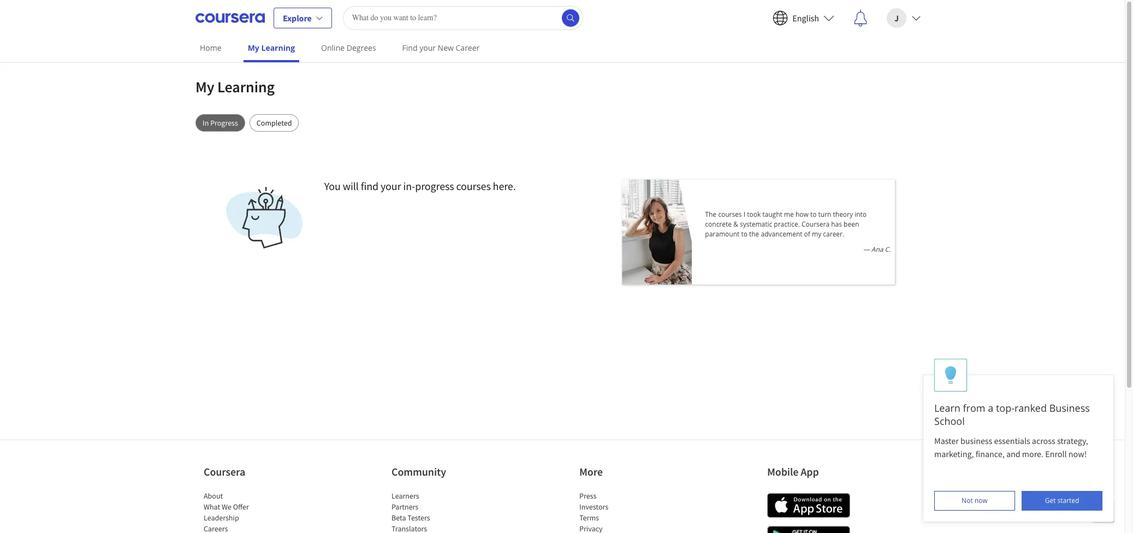 Task type: locate. For each thing, give the bounding box(es) containing it.
courses left the here.
[[456, 179, 491, 193]]

school
[[935, 415, 965, 428]]

0 vertical spatial coursera
[[802, 220, 830, 229]]

1 horizontal spatial coursera
[[802, 220, 830, 229]]

leadership link
[[204, 513, 239, 523]]

0 vertical spatial my learning
[[248, 43, 295, 53]]

marketing,
[[935, 449, 974, 459]]

learning up "progress"
[[217, 77, 275, 97]]

my learning
[[248, 43, 295, 53], [196, 77, 275, 97]]

to
[[811, 210, 817, 219], [742, 229, 748, 239]]

paramount
[[705, 229, 740, 239]]

find your new career
[[402, 43, 480, 53]]

a
[[988, 402, 994, 415]]

taught
[[763, 210, 783, 219]]

business
[[961, 435, 993, 446]]

get started
[[1046, 496, 1080, 505]]

1 list from the left
[[204, 491, 297, 533]]

about link
[[204, 491, 223, 501]]

None search field
[[343, 6, 583, 30]]

list containing about
[[204, 491, 297, 533]]

practice.
[[774, 220, 800, 229]]

strategy,
[[1058, 435, 1089, 446]]

you
[[324, 179, 341, 193]]

coursera inside the courses i took taught me how to turn theory into concrete & systematic practice. coursera has been paramount to the advancement of my career. — ana c.
[[802, 220, 830, 229]]

learn from a top-ranked business school
[[935, 402, 1090, 428]]

your left in-
[[381, 179, 401, 193]]

tab list containing in progress
[[196, 114, 930, 132]]

my learning down explore
[[248, 43, 295, 53]]

2 list item from the left
[[392, 523, 485, 533]]

1 vertical spatial coursera
[[204, 465, 245, 479]]

3 list item from the left
[[580, 523, 673, 533]]

1 horizontal spatial your
[[420, 43, 436, 53]]

0 vertical spatial your
[[420, 43, 436, 53]]

learn image
[[226, 180, 303, 256]]

turn
[[819, 210, 832, 219]]

beta
[[392, 513, 406, 523]]

i
[[744, 210, 746, 219]]

to left the
[[742, 229, 748, 239]]

list item for community
[[392, 523, 485, 533]]

app
[[801, 465, 819, 479]]

1 horizontal spatial list item
[[392, 523, 485, 533]]

list item down offer
[[204, 523, 297, 533]]

career
[[456, 43, 480, 53]]

learners link
[[392, 491, 419, 501]]

list for coursera
[[204, 491, 297, 533]]

1 vertical spatial your
[[381, 179, 401, 193]]

about
[[204, 491, 223, 501]]

2 horizontal spatial list item
[[580, 523, 673, 533]]

alice element
[[923, 359, 1115, 522]]

will
[[343, 179, 359, 193]]

learning down explore
[[261, 43, 295, 53]]

c.
[[885, 245, 891, 254]]

learning
[[261, 43, 295, 53], [217, 77, 275, 97]]

3 list from the left
[[580, 491, 673, 533]]

english
[[793, 12, 820, 23]]

my
[[812, 229, 822, 239]]

my down coursera image
[[248, 43, 259, 53]]

partners
[[392, 502, 419, 512]]

terms
[[580, 513, 599, 523]]

my learning up "progress"
[[196, 77, 275, 97]]

0 vertical spatial to
[[811, 210, 817, 219]]

list
[[204, 491, 297, 533], [392, 491, 485, 533], [580, 491, 673, 533]]

1 horizontal spatial my
[[248, 43, 259, 53]]

0 horizontal spatial list item
[[204, 523, 297, 533]]

What do you want to learn? text field
[[343, 6, 583, 30]]

mobile
[[768, 465, 799, 479]]

top-
[[996, 402, 1015, 415]]

online
[[321, 43, 345, 53]]

1 horizontal spatial to
[[811, 210, 817, 219]]

lightbulb tip image
[[945, 366, 957, 385]]

tab list
[[196, 114, 930, 132]]

1 vertical spatial to
[[742, 229, 748, 239]]

1 horizontal spatial list
[[392, 491, 485, 533]]

completed button
[[250, 114, 299, 132]]

master
[[935, 435, 959, 446]]

list item
[[204, 523, 297, 533], [392, 523, 485, 533], [580, 523, 673, 533]]

home link
[[196, 36, 226, 60]]

press investors terms
[[580, 491, 609, 523]]

and
[[1007, 449, 1021, 459]]

more
[[580, 465, 603, 479]]

courses up '&'
[[719, 210, 742, 219]]

the courses i took taught me how to turn theory into concrete & systematic practice. coursera has been paramount to the advancement of my career. — ana c.
[[705, 210, 891, 254]]

2 list from the left
[[392, 491, 485, 533]]

community
[[392, 465, 446, 479]]

across
[[1033, 435, 1056, 446]]

coursera up the about
[[204, 465, 245, 479]]

your
[[420, 43, 436, 53], [381, 179, 401, 193]]

1 vertical spatial my learning
[[196, 77, 275, 97]]

we
[[222, 502, 232, 512]]

to left turn
[[811, 210, 817, 219]]

investors link
[[580, 502, 609, 512]]

list containing learners
[[392, 491, 485, 533]]

1 horizontal spatial courses
[[719, 210, 742, 219]]

into
[[855, 210, 867, 219]]

how
[[796, 210, 809, 219]]

my up in
[[196, 77, 214, 97]]

finance,
[[976, 449, 1005, 459]]

list item down testers
[[392, 523, 485, 533]]

your right find
[[420, 43, 436, 53]]

courses
[[456, 179, 491, 193], [719, 210, 742, 219]]

2 horizontal spatial list
[[580, 491, 673, 533]]

more.
[[1023, 449, 1044, 459]]

progress
[[415, 179, 454, 193]]

of
[[805, 229, 811, 239]]

learners
[[392, 491, 419, 501]]

find your new career link
[[398, 36, 484, 60]]

list containing press
[[580, 491, 673, 533]]

in
[[203, 118, 209, 128]]

1 vertical spatial my
[[196, 77, 214, 97]]

find
[[361, 179, 379, 193]]

coursera up 'my'
[[802, 220, 830, 229]]

0 horizontal spatial courses
[[456, 179, 491, 193]]

coursera
[[802, 220, 830, 229], [204, 465, 245, 479]]

my
[[248, 43, 259, 53], [196, 77, 214, 97]]

press link
[[580, 491, 597, 501]]

learners partners beta testers
[[392, 491, 430, 523]]

0 horizontal spatial list
[[204, 491, 297, 533]]

list item down terms
[[580, 523, 673, 533]]

english button
[[765, 0, 844, 35]]

1 vertical spatial courses
[[719, 210, 742, 219]]

download on the app store image
[[768, 493, 851, 518]]

terms link
[[580, 513, 599, 523]]

&
[[734, 220, 739, 229]]

get started link
[[1022, 491, 1103, 511]]

theory
[[833, 210, 853, 219]]

0 horizontal spatial my
[[196, 77, 214, 97]]

1 list item from the left
[[204, 523, 297, 533]]

j button
[[879, 0, 930, 35]]

not now button
[[935, 491, 1016, 511]]



Task type: describe. For each thing, give the bounding box(es) containing it.
1 vertical spatial learning
[[217, 77, 275, 97]]

you will find your in-progress courses here.
[[324, 179, 516, 193]]

0 vertical spatial my
[[248, 43, 259, 53]]

concrete
[[705, 220, 732, 229]]

enroll
[[1046, 449, 1067, 459]]

online degrees
[[321, 43, 376, 53]]

what we offer link
[[204, 502, 249, 512]]

systematic
[[740, 220, 773, 229]]

business
[[1050, 402, 1090, 415]]

ana
[[872, 245, 884, 254]]

progress
[[210, 118, 238, 128]]

get
[[1046, 496, 1056, 505]]

list for community
[[392, 491, 485, 533]]

now
[[975, 496, 988, 505]]

been
[[844, 220, 860, 229]]

the
[[705, 210, 717, 219]]

now!
[[1069, 449, 1087, 459]]

online degrees link
[[317, 36, 381, 60]]

explore
[[283, 12, 312, 23]]

from
[[963, 402, 986, 415]]

help center image
[[1097, 505, 1110, 518]]

0 horizontal spatial your
[[381, 179, 401, 193]]

leadership
[[204, 513, 239, 523]]

coursera image
[[196, 9, 265, 26]]

not
[[962, 496, 973, 505]]

press
[[580, 491, 597, 501]]

master business essentials across strategy, marketing, finance, and more. enroll now!
[[935, 435, 1091, 459]]

started
[[1058, 496, 1080, 505]]

list for more
[[580, 491, 673, 533]]

courses inside the courses i took taught me how to turn theory into concrete & systematic practice. coursera has been paramount to the advancement of my career. — ana c.
[[719, 210, 742, 219]]

new
[[438, 43, 454, 53]]

essentials
[[995, 435, 1031, 446]]

beta testers link
[[392, 513, 430, 523]]

explore button
[[274, 7, 332, 28]]

home
[[200, 43, 222, 53]]

ranked
[[1015, 402, 1047, 415]]

in progress button
[[196, 114, 245, 132]]

learn
[[935, 402, 961, 415]]

find
[[402, 43, 418, 53]]

degrees
[[347, 43, 376, 53]]

0 vertical spatial learning
[[261, 43, 295, 53]]

investors
[[580, 502, 609, 512]]

partners link
[[392, 502, 419, 512]]

list item for more
[[580, 523, 673, 533]]

not now
[[962, 496, 988, 505]]

here.
[[493, 179, 516, 193]]

j
[[895, 12, 899, 23]]

0 vertical spatial courses
[[456, 179, 491, 193]]

get it on google play image
[[768, 526, 851, 533]]

the
[[750, 229, 760, 239]]

my learning link
[[243, 36, 299, 62]]

testers
[[408, 513, 430, 523]]

career.
[[824, 229, 845, 239]]

in-
[[403, 179, 415, 193]]

offer
[[233, 502, 249, 512]]

advancement
[[761, 229, 803, 239]]

has
[[832, 220, 842, 229]]

list item for coursera
[[204, 523, 297, 533]]

0 horizontal spatial to
[[742, 229, 748, 239]]

in progress
[[203, 118, 238, 128]]

about what we offer leadership
[[204, 491, 249, 523]]

0 horizontal spatial coursera
[[204, 465, 245, 479]]

my learning inside my learning link
[[248, 43, 295, 53]]

—
[[864, 245, 870, 254]]

mobile app
[[768, 465, 819, 479]]

me
[[784, 210, 794, 219]]

completed
[[257, 118, 292, 128]]



Task type: vqa. For each thing, say whether or not it's contained in the screenshot.
By
no



